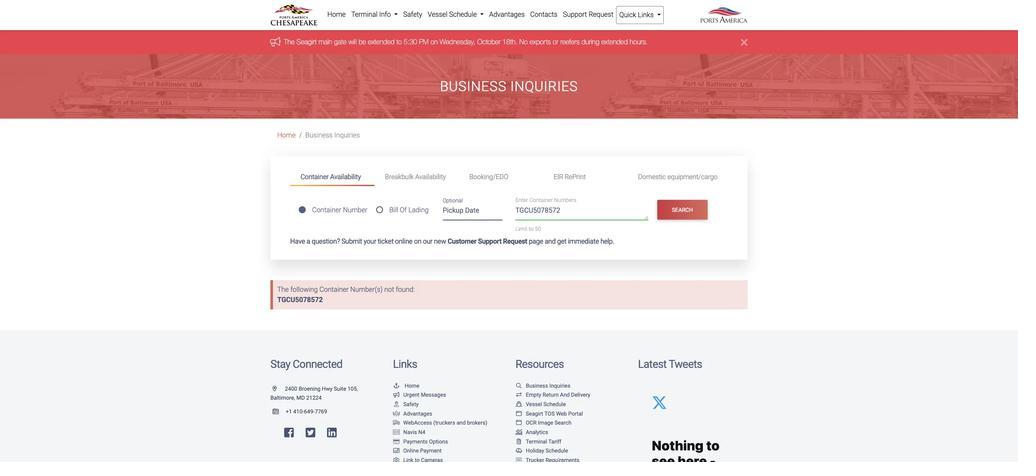 Task type: describe. For each thing, give the bounding box(es) containing it.
terminal for terminal tariff
[[526, 439, 548, 445]]

0 vertical spatial schedule
[[449, 10, 477, 19]]

home link for terminal info link
[[325, 6, 349, 23]]

the seagirt main gate will be extended to 5:30 pm on wednesday, october 18th.  no exports or reefers during extended hours. link
[[284, 38, 648, 46]]

close image
[[742, 37, 748, 47]]

enter
[[516, 197, 529, 204]]

tariff
[[549, 439, 562, 445]]

1 horizontal spatial and
[[545, 238, 556, 246]]

bells image
[[516, 449, 523, 454]]

seagirt tos web portal link
[[516, 411, 583, 417]]

7769
[[315, 409, 327, 415]]

domestic equipment/cargo
[[638, 173, 718, 181]]

new
[[434, 238, 446, 246]]

availability for breakbulk availability
[[415, 173, 446, 181]]

baltimore,
[[271, 395, 295, 402]]

business inquiries link
[[516, 383, 571, 389]]

0 vertical spatial vessel schedule link
[[425, 6, 487, 23]]

5:30
[[404, 38, 418, 46]]

contacts
[[531, 10, 558, 19]]

breakbulk availability link
[[375, 169, 459, 185]]

empty return and delivery link
[[516, 392, 591, 399]]

support request
[[563, 10, 614, 19]]

urgent messages
[[404, 392, 446, 399]]

seagirt tos web portal
[[526, 411, 583, 417]]

1 vertical spatial and
[[457, 420, 466, 427]]

home link for urgent messages link
[[393, 383, 420, 389]]

Optional text field
[[443, 204, 503, 221]]

browser image for seagirt
[[516, 412, 523, 417]]

get
[[558, 238, 567, 246]]

eir reprint
[[554, 173, 586, 181]]

online payment link
[[393, 448, 442, 454]]

suite
[[334, 386, 346, 392]]

linkedin image
[[327, 428, 337, 439]]

eir
[[554, 173, 564, 181]]

ocr image search link
[[516, 420, 572, 427]]

0 horizontal spatial advantages
[[404, 411, 433, 417]]

the seagirt main gate will be extended to 5:30 pm on wednesday, october 18th.  no exports or reefers during extended hours.
[[284, 38, 648, 46]]

gate
[[335, 38, 347, 46]]

holiday
[[526, 448, 545, 454]]

and
[[560, 392, 570, 399]]

to inside alert
[[397, 38, 402, 46]]

1 horizontal spatial vessel schedule link
[[516, 401, 566, 408]]

1 safety from the top
[[404, 10, 423, 19]]

breakbulk availability
[[385, 173, 446, 181]]

availability for container availability
[[330, 173, 361, 181]]

messages
[[421, 392, 446, 399]]

terminal tariff
[[526, 439, 562, 445]]

1 vertical spatial business inquiries
[[306, 131, 360, 140]]

50
[[535, 226, 541, 232]]

seagirt inside alert
[[297, 38, 317, 46]]

649-
[[304, 409, 315, 415]]

browser image for ocr
[[516, 421, 523, 426]]

container availability link
[[290, 169, 375, 186]]

navis n4
[[404, 429, 426, 436]]

safety link for terminal info link
[[401, 6, 425, 23]]

2 vertical spatial business inquiries
[[526, 383, 571, 389]]

1 horizontal spatial seagirt
[[526, 411, 544, 417]]

following
[[291, 286, 318, 294]]

1 horizontal spatial business
[[440, 78, 507, 95]]

have a question? submit your ticket online on our new customer support request page and get immediate help.
[[290, 238, 615, 246]]

delivery
[[572, 392, 591, 399]]

equipment/cargo
[[668, 173, 718, 181]]

anchor image
[[393, 384, 400, 389]]

customer
[[448, 238, 477, 246]]

1 vertical spatial links
[[393, 358, 417, 371]]

tweets
[[669, 358, 703, 371]]

+1 410-649-7769 link
[[271, 409, 327, 415]]

payments
[[404, 439, 428, 445]]

breakbulk
[[385, 173, 414, 181]]

1 horizontal spatial to
[[529, 226, 534, 232]]

the following container number(s) not found: tgcu5078572
[[278, 286, 415, 304]]

optional
[[443, 197, 463, 204]]

payment
[[420, 448, 442, 454]]

1 horizontal spatial links
[[638, 11, 654, 19]]

portal
[[569, 411, 583, 417]]

search button
[[658, 200, 708, 220]]

container storage image
[[393, 430, 400, 436]]

webaccess (truckers and brokers)
[[404, 420, 488, 427]]

webaccess
[[404, 420, 432, 427]]

1 horizontal spatial request
[[589, 10, 614, 19]]

will
[[349, 38, 357, 46]]

2 horizontal spatial business
[[526, 383, 548, 389]]

submit
[[342, 238, 362, 246]]

list alt image
[[516, 458, 523, 463]]

n4
[[419, 429, 426, 436]]

camera image
[[393, 458, 400, 463]]

reefers
[[561, 38, 580, 46]]

of
[[400, 206, 407, 214]]

number(s)
[[351, 286, 383, 294]]

your
[[364, 238, 376, 246]]

on inside alert
[[431, 38, 438, 46]]

0 horizontal spatial vessel
[[428, 10, 448, 19]]

container availability
[[301, 173, 361, 181]]

search inside button
[[672, 207, 694, 213]]

limit
[[516, 226, 528, 232]]

navis n4 link
[[393, 429, 426, 436]]

holiday schedule
[[526, 448, 568, 454]]

support request link
[[561, 6, 617, 23]]

1 horizontal spatial advantages link
[[487, 6, 528, 23]]

lading
[[409, 206, 429, 214]]

enter container numbers
[[516, 197, 577, 204]]

a
[[307, 238, 310, 246]]

+1 410-649-7769
[[286, 409, 327, 415]]

contacts link
[[528, 6, 561, 23]]

1 vertical spatial vessel schedule
[[526, 401, 566, 408]]

21224
[[306, 395, 322, 402]]

105,
[[348, 386, 358, 392]]

0 horizontal spatial business
[[306, 131, 333, 140]]

urgent messages link
[[393, 392, 446, 399]]

facebook square image
[[284, 428, 294, 439]]

stay connected
[[271, 358, 343, 371]]

2 safety from the top
[[404, 401, 419, 408]]

credit card front image
[[393, 449, 400, 454]]

0 vertical spatial support
[[563, 10, 587, 19]]

online
[[404, 448, 419, 454]]

0 vertical spatial business inquiries
[[440, 78, 579, 95]]

1 extended from the left
[[368, 38, 395, 46]]

1 vertical spatial search
[[555, 420, 572, 427]]

schedule for holiday schedule link
[[546, 448, 568, 454]]

booking/edo link
[[459, 169, 544, 185]]

online payment
[[404, 448, 442, 454]]

container up container number
[[301, 173, 329, 181]]



Task type: vqa. For each thing, say whether or not it's contained in the screenshot.
bottom Business
yes



Task type: locate. For each thing, give the bounding box(es) containing it.
1 horizontal spatial search
[[672, 207, 694, 213]]

availability up container number
[[330, 173, 361, 181]]

container number
[[312, 206, 368, 214]]

container right enter
[[530, 197, 553, 204]]

2 vertical spatial schedule
[[546, 448, 568, 454]]

quick links link
[[617, 6, 664, 24]]

search
[[672, 207, 694, 213], [555, 420, 572, 427]]

1 vertical spatial support
[[478, 238, 502, 246]]

links right quick in the right top of the page
[[638, 11, 654, 19]]

1 vertical spatial advantages link
[[393, 411, 433, 417]]

ship image
[[516, 402, 523, 408]]

payments options
[[404, 439, 448, 445]]

found:
[[396, 286, 415, 294]]

1 vertical spatial advantages
[[404, 411, 433, 417]]

map marker alt image
[[273, 387, 284, 392]]

0 vertical spatial links
[[638, 11, 654, 19]]

1 horizontal spatial home
[[328, 10, 346, 19]]

the
[[284, 38, 295, 46], [278, 286, 289, 294]]

1 horizontal spatial availability
[[415, 173, 446, 181]]

question?
[[312, 238, 340, 246]]

safety up 5:30
[[404, 10, 423, 19]]

to left 50
[[529, 226, 534, 232]]

hwy
[[322, 386, 333, 392]]

1 vertical spatial the
[[278, 286, 289, 294]]

navis
[[404, 429, 417, 436]]

empty
[[526, 392, 542, 399]]

1 availability from the left
[[330, 173, 361, 181]]

0 vertical spatial inquiries
[[511, 78, 579, 95]]

on left our
[[414, 238, 422, 246]]

to left 5:30
[[397, 38, 402, 46]]

truck container image
[[393, 421, 400, 426]]

domestic
[[638, 173, 666, 181]]

browser image
[[516, 412, 523, 417], [516, 421, 523, 426]]

1 horizontal spatial home link
[[325, 6, 349, 23]]

the left main at the left of page
[[284, 38, 295, 46]]

options
[[429, 439, 448, 445]]

web
[[557, 411, 567, 417]]

vessel up pm
[[428, 10, 448, 19]]

0 vertical spatial vessel schedule
[[428, 10, 479, 19]]

0 vertical spatial the
[[284, 38, 295, 46]]

have
[[290, 238, 305, 246]]

0 vertical spatial safety link
[[401, 6, 425, 23]]

2400
[[285, 386, 298, 392]]

support up reefers
[[563, 10, 587, 19]]

tos
[[545, 411, 555, 417]]

safety
[[404, 10, 423, 19], [404, 401, 419, 408]]

advantages up 18th.
[[490, 10, 525, 19]]

search image
[[516, 384, 523, 389]]

seagirt left main at the left of page
[[297, 38, 317, 46]]

0 horizontal spatial support
[[478, 238, 502, 246]]

2 horizontal spatial home
[[405, 383, 420, 389]]

quick
[[620, 11, 637, 19]]

reprint
[[565, 173, 586, 181]]

1 vertical spatial vessel
[[526, 401, 542, 408]]

twitter square image
[[306, 428, 316, 439]]

on
[[431, 38, 438, 46], [414, 238, 422, 246]]

links
[[638, 11, 654, 19], [393, 358, 417, 371]]

availability inside container availability link
[[330, 173, 361, 181]]

schedule
[[449, 10, 477, 19], [544, 401, 566, 408], [546, 448, 568, 454]]

safety link for urgent messages link
[[393, 401, 419, 408]]

1 horizontal spatial vessel
[[526, 401, 542, 408]]

vessel schedule up the 'wednesday,'
[[428, 10, 479, 19]]

0 horizontal spatial advantages link
[[393, 411, 433, 417]]

Enter Container Numbers text field
[[516, 206, 649, 220]]

the up 'tgcu5078572'
[[278, 286, 289, 294]]

analytics image
[[516, 430, 523, 436]]

0 horizontal spatial on
[[414, 238, 422, 246]]

no
[[520, 38, 528, 46]]

1 horizontal spatial on
[[431, 38, 438, 46]]

0 vertical spatial browser image
[[516, 412, 523, 417]]

0 horizontal spatial home link
[[278, 131, 296, 140]]

0 vertical spatial safety
[[404, 10, 423, 19]]

support right the customer
[[478, 238, 502, 246]]

vessel schedule link up the 'wednesday,'
[[425, 6, 487, 23]]

terminal info link
[[349, 6, 401, 23]]

hand receiving image
[[393, 412, 400, 417]]

1 vertical spatial terminal
[[526, 439, 548, 445]]

1 vertical spatial safety
[[404, 401, 419, 408]]

advantages
[[490, 10, 525, 19], [404, 411, 433, 417]]

0 horizontal spatial availability
[[330, 173, 361, 181]]

exports
[[530, 38, 551, 46]]

0 vertical spatial business
[[440, 78, 507, 95]]

advantages link up 18th.
[[487, 6, 528, 23]]

schedule up seagirt tos web portal
[[544, 401, 566, 408]]

and left brokers) at the left
[[457, 420, 466, 427]]

safety down urgent
[[404, 401, 419, 408]]

links up "anchor" image
[[393, 358, 417, 371]]

ocr image search
[[526, 420, 572, 427]]

broening
[[299, 386, 321, 392]]

urgent
[[404, 392, 420, 399]]

brokers)
[[467, 420, 488, 427]]

0 horizontal spatial request
[[503, 238, 528, 246]]

phone office image
[[273, 410, 286, 415]]

1 horizontal spatial support
[[563, 10, 587, 19]]

support
[[563, 10, 587, 19], [478, 238, 502, 246]]

1 vertical spatial home
[[278, 131, 296, 140]]

and left the get
[[545, 238, 556, 246]]

2 vertical spatial home
[[405, 383, 420, 389]]

the inside the following container number(s) not found: tgcu5078572
[[278, 286, 289, 294]]

1 vertical spatial on
[[414, 238, 422, 246]]

2 vertical spatial inquiries
[[550, 383, 571, 389]]

0 horizontal spatial terminal
[[351, 10, 378, 19]]

0 vertical spatial to
[[397, 38, 402, 46]]

resources
[[516, 358, 564, 371]]

vessel schedule link down empty
[[516, 401, 566, 408]]

0 horizontal spatial search
[[555, 420, 572, 427]]

0 horizontal spatial extended
[[368, 38, 395, 46]]

during
[[582, 38, 600, 46]]

2 horizontal spatial home link
[[393, 383, 420, 389]]

0 vertical spatial home
[[328, 10, 346, 19]]

request down limit
[[503, 238, 528, 246]]

credit card image
[[393, 440, 400, 445]]

browser image down ship icon in the bottom of the page
[[516, 412, 523, 417]]

vessel schedule up seagirt tos web portal link
[[526, 401, 566, 408]]

main
[[319, 38, 333, 46]]

18th.
[[503, 38, 518, 46]]

0 horizontal spatial and
[[457, 420, 466, 427]]

bullhorn image
[[393, 393, 400, 399]]

october
[[478, 38, 501, 46]]

0 horizontal spatial home
[[278, 131, 296, 140]]

0 vertical spatial home link
[[325, 6, 349, 23]]

holiday schedule link
[[516, 448, 568, 454]]

1 vertical spatial to
[[529, 226, 534, 232]]

on right pm
[[431, 38, 438, 46]]

1 horizontal spatial terminal
[[526, 439, 548, 445]]

search down web
[[555, 420, 572, 427]]

search down domestic equipment/cargo link
[[672, 207, 694, 213]]

webaccess (truckers and brokers) link
[[393, 420, 488, 427]]

md
[[297, 395, 305, 402]]

file invoice image
[[516, 440, 523, 445]]

browser image inside seagirt tos web portal link
[[516, 412, 523, 417]]

bullhorn image
[[271, 37, 284, 46]]

0 horizontal spatial vessel schedule link
[[425, 6, 487, 23]]

empty return and delivery
[[526, 392, 591, 399]]

the for the seagirt main gate will be extended to 5:30 pm on wednesday, october 18th.  no exports or reefers during extended hours.
[[284, 38, 295, 46]]

bill
[[390, 206, 398, 214]]

0 vertical spatial seagirt
[[297, 38, 317, 46]]

info
[[379, 10, 391, 19]]

to
[[397, 38, 402, 46], [529, 226, 534, 232]]

analytics link
[[516, 429, 549, 436]]

advantages link up webaccess at the bottom
[[393, 411, 433, 417]]

bill of lading
[[390, 206, 429, 214]]

0 vertical spatial on
[[431, 38, 438, 46]]

0 horizontal spatial vessel schedule
[[428, 10, 479, 19]]

410-
[[293, 409, 304, 415]]

availability inside breakbulk availability link
[[415, 173, 446, 181]]

2 browser image from the top
[[516, 421, 523, 426]]

advantages link
[[487, 6, 528, 23], [393, 411, 433, 417]]

1 horizontal spatial vessel schedule
[[526, 401, 566, 408]]

hours.
[[630, 38, 648, 46]]

extended
[[368, 38, 395, 46], [602, 38, 629, 46]]

online
[[395, 238, 413, 246]]

ticket
[[378, 238, 394, 246]]

extended right be
[[368, 38, 395, 46]]

2400 broening hwy suite 105, baltimore, md 21224 link
[[271, 386, 358, 402]]

1 vertical spatial vessel schedule link
[[516, 401, 566, 408]]

latest tweets
[[639, 358, 703, 371]]

user hard hat image
[[393, 402, 400, 408]]

(truckers
[[434, 420, 456, 427]]

schedule up the seagirt main gate will be extended to 5:30 pm on wednesday, october 18th.  no exports or reefers during extended hours.
[[449, 10, 477, 19]]

browser image up analytics icon
[[516, 421, 523, 426]]

2400 broening hwy suite 105, baltimore, md 21224
[[271, 386, 358, 402]]

1 vertical spatial schedule
[[544, 401, 566, 408]]

customer support request link
[[448, 238, 528, 246]]

availability right breakbulk
[[415, 173, 446, 181]]

number
[[343, 206, 368, 214]]

seagirt up ocr
[[526, 411, 544, 417]]

and
[[545, 238, 556, 246], [457, 420, 466, 427]]

safety link down urgent
[[393, 401, 419, 408]]

1 vertical spatial safety link
[[393, 401, 419, 408]]

2 vertical spatial business
[[526, 383, 548, 389]]

0 horizontal spatial to
[[397, 38, 402, 46]]

+1
[[286, 409, 292, 415]]

domestic equipment/cargo link
[[628, 169, 728, 185]]

seagirt
[[297, 38, 317, 46], [526, 411, 544, 417]]

connected
[[293, 358, 343, 371]]

schedule for vessel schedule link to the right
[[544, 401, 566, 408]]

extended right during
[[602, 38, 629, 46]]

advantages up webaccess at the bottom
[[404, 411, 433, 417]]

0 horizontal spatial links
[[393, 358, 417, 371]]

1 vertical spatial browser image
[[516, 421, 523, 426]]

payments options link
[[393, 439, 448, 445]]

1 vertical spatial home link
[[278, 131, 296, 140]]

container left number
[[312, 206, 342, 214]]

limit to 50
[[516, 226, 541, 232]]

0 vertical spatial advantages link
[[487, 6, 528, 23]]

terminal for terminal info
[[351, 10, 378, 19]]

0 vertical spatial and
[[545, 238, 556, 246]]

image
[[538, 420, 554, 427]]

vessel down empty
[[526, 401, 542, 408]]

request left quick in the right top of the page
[[589, 10, 614, 19]]

2 extended from the left
[[602, 38, 629, 46]]

browser image inside ocr image search link
[[516, 421, 523, 426]]

2 vertical spatial home link
[[393, 383, 420, 389]]

1 vertical spatial inquiries
[[335, 131, 360, 140]]

0 vertical spatial search
[[672, 207, 694, 213]]

1 vertical spatial request
[[503, 238, 528, 246]]

0 vertical spatial advantages
[[490, 10, 525, 19]]

pm
[[420, 38, 429, 46]]

eir reprint link
[[544, 169, 628, 185]]

the for the following container number(s) not found: tgcu5078572
[[278, 286, 289, 294]]

container inside the following container number(s) not found: tgcu5078572
[[320, 286, 349, 294]]

vessel
[[428, 10, 448, 19], [526, 401, 542, 408]]

0 vertical spatial terminal
[[351, 10, 378, 19]]

0 vertical spatial vessel
[[428, 10, 448, 19]]

0 vertical spatial request
[[589, 10, 614, 19]]

terminal left 'info'
[[351, 10, 378, 19]]

our
[[423, 238, 433, 246]]

exchange image
[[516, 393, 523, 399]]

container right following
[[320, 286, 349, 294]]

0 horizontal spatial seagirt
[[297, 38, 317, 46]]

availability
[[330, 173, 361, 181], [415, 173, 446, 181]]

1 horizontal spatial extended
[[602, 38, 629, 46]]

schedule down tariff
[[546, 448, 568, 454]]

ocr
[[526, 420, 537, 427]]

2 availability from the left
[[415, 173, 446, 181]]

return
[[543, 392, 559, 399]]

terminal down analytics
[[526, 439, 548, 445]]

1 vertical spatial business
[[306, 131, 333, 140]]

1 vertical spatial seagirt
[[526, 411, 544, 417]]

safety link up 5:30
[[401, 6, 425, 23]]

1 browser image from the top
[[516, 412, 523, 417]]

terminal tariff link
[[516, 439, 562, 445]]

the seagirt main gate will be extended to 5:30 pm on wednesday, october 18th.  no exports or reefers during extended hours. alert
[[0, 30, 1019, 54]]

1 horizontal spatial advantages
[[490, 10, 525, 19]]

the inside alert
[[284, 38, 295, 46]]



